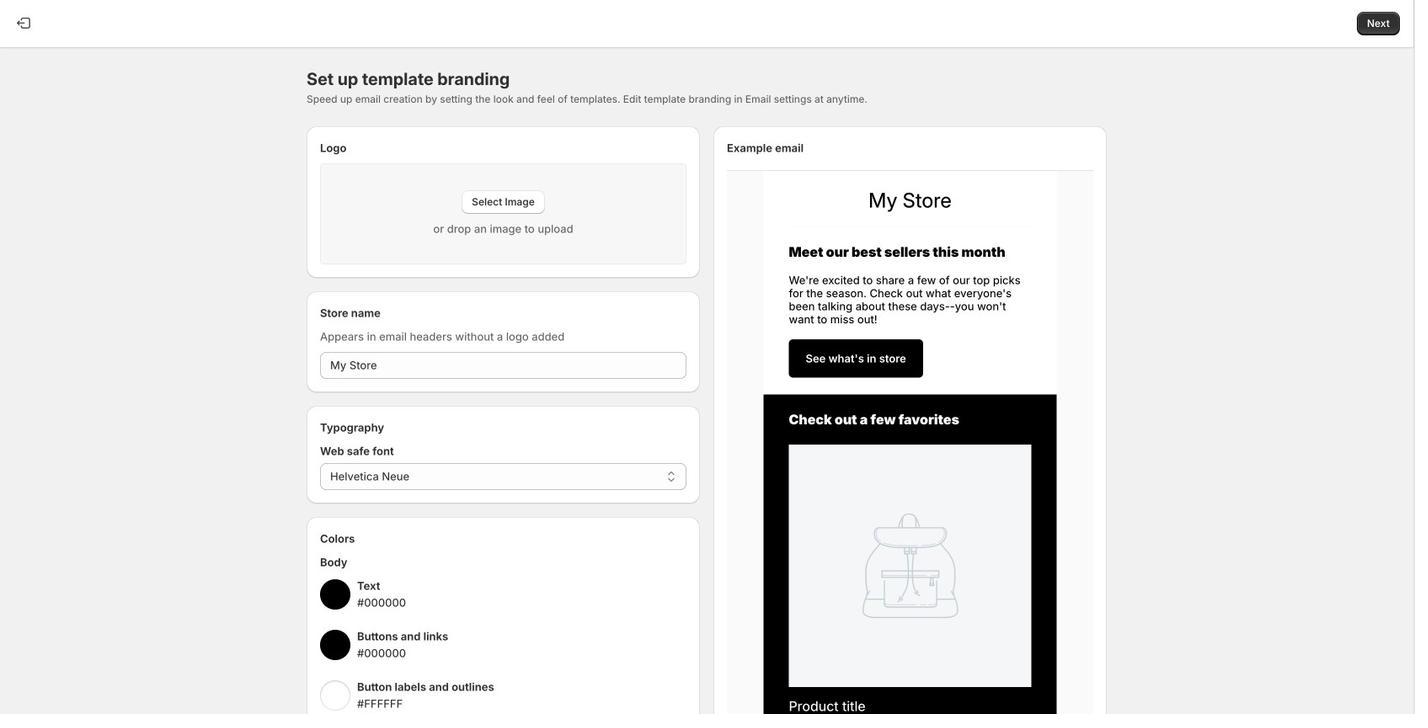 Task type: vqa. For each thing, say whether or not it's contained in the screenshot.
Fullscreen dialog
yes



Task type: locate. For each thing, give the bounding box(es) containing it.
fullscreen dialog
[[0, 0, 1414, 714]]



